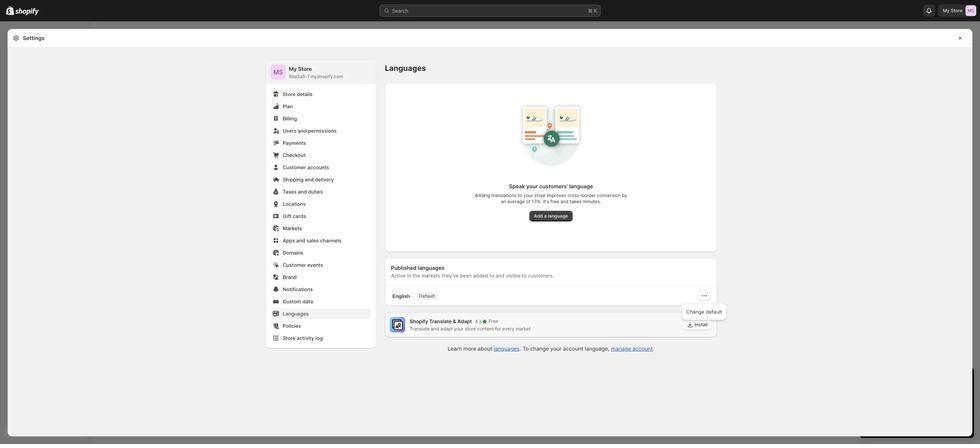 Task type: vqa. For each thing, say whether or not it's contained in the screenshot.
YYYY-MM-DD text field
no



Task type: locate. For each thing, give the bounding box(es) containing it.
1 vertical spatial languages
[[494, 345, 520, 352]]

language inside "speak your customers' language adding translations to your store improves cross-border conversion by an average of 13%. it's free and takes minutes."
[[569, 183, 593, 189]]

store up the '13%.'
[[535, 192, 546, 198]]

my store image inside the shop settings menu 'element'
[[271, 64, 286, 80]]

0 vertical spatial language
[[569, 183, 593, 189]]

languages
[[418, 265, 445, 271], [494, 345, 520, 352]]

conversion
[[597, 192, 621, 198]]

2 customer from the top
[[283, 262, 306, 268]]

plan
[[283, 103, 293, 109]]

my store image
[[966, 5, 977, 16], [271, 64, 286, 80]]

store down adapt
[[465, 326, 476, 332]]

1 vertical spatial language
[[548, 213, 568, 219]]

and inside "speak your customers' language adding translations to your store improves cross-border conversion by an average of 13%. it's free and takes minutes."
[[561, 199, 569, 204]]

and down shopify translate & adapt
[[431, 326, 439, 332]]

improves
[[547, 192, 567, 198]]

every
[[502, 326, 515, 332]]

and right taxes
[[298, 189, 307, 195]]

market
[[516, 326, 531, 332]]

shop settings menu element
[[266, 60, 376, 348]]

account
[[563, 345, 584, 352], [633, 345, 653, 352]]

gift cards
[[283, 213, 306, 219]]

0 horizontal spatial language
[[548, 213, 568, 219]]

my for my store
[[943, 8, 950, 13]]

translate up adapt
[[429, 318, 452, 324]]

1 horizontal spatial account
[[633, 345, 653, 352]]

change
[[686, 309, 705, 315]]

languages
[[385, 64, 426, 73], [283, 311, 309, 317]]

customer events link
[[271, 260, 371, 270]]

my store image right my store
[[966, 5, 977, 16]]

manage
[[611, 345, 631, 352]]

store
[[951, 8, 963, 13], [298, 66, 312, 72], [283, 91, 296, 97], [283, 335, 296, 341]]

0 vertical spatial translate
[[429, 318, 452, 324]]

speak your customers' language adding translations to your store improves cross-border conversion by an average of 13%. it's free and takes minutes.
[[475, 183, 627, 204]]

and right apps
[[296, 237, 305, 244]]

your
[[527, 183, 538, 189], [524, 192, 533, 198], [454, 326, 464, 332], [551, 345, 562, 352]]

ms button
[[271, 64, 286, 80]]

customer down checkout
[[283, 164, 306, 170]]

my for my store 8ba5a5-7.myshopify.com
[[289, 66, 297, 72]]

accounts
[[307, 164, 329, 170]]

0 vertical spatial store
[[535, 192, 546, 198]]

1 customer from the top
[[283, 164, 306, 170]]

content
[[477, 326, 494, 332]]

adapt
[[458, 318, 472, 324]]

speak
[[509, 183, 525, 189]]

my store image left 8ba5a5- on the left top of the page
[[271, 64, 286, 80]]

0 horizontal spatial .
[[520, 345, 521, 352]]

customers.
[[528, 273, 554, 279]]

0 horizontal spatial my
[[289, 66, 297, 72]]

customer down domains
[[283, 262, 306, 268]]

to right the visible
[[522, 273, 527, 279]]

delivery
[[315, 176, 334, 183]]

to
[[523, 345, 529, 352]]

1 account from the left
[[563, 345, 584, 352]]

my
[[943, 8, 950, 13], [289, 66, 297, 72]]

language up cross-
[[569, 183, 593, 189]]

markets
[[283, 225, 302, 231]]

languages link
[[271, 308, 371, 319]]

. right manage
[[653, 345, 655, 352]]

english
[[393, 293, 410, 299]]

and down customer accounts
[[305, 176, 314, 183]]

and for shipping and delivery
[[305, 176, 314, 183]]

my store
[[943, 8, 963, 13]]

1 horizontal spatial my
[[943, 8, 950, 13]]

0 horizontal spatial account
[[563, 345, 584, 352]]

customer inside 'link'
[[283, 164, 306, 170]]

account left the language,
[[563, 345, 584, 352]]

0 vertical spatial languages
[[418, 265, 445, 271]]

store details link
[[271, 89, 371, 99]]

1 horizontal spatial languages
[[385, 64, 426, 73]]

1 horizontal spatial my store image
[[966, 5, 977, 16]]

0 vertical spatial my
[[943, 8, 950, 13]]

change
[[530, 345, 549, 352]]

0 vertical spatial customer
[[283, 164, 306, 170]]

and right users
[[298, 128, 307, 134]]

1 horizontal spatial .
[[653, 345, 655, 352]]

domains link
[[271, 247, 371, 258]]

1 vertical spatial languages
[[283, 311, 309, 317]]

0 horizontal spatial languages
[[418, 265, 445, 271]]

to up 'average'
[[518, 192, 522, 198]]

. left "to"
[[520, 345, 521, 352]]

settings dialog
[[8, 29, 973, 436]]

1 vertical spatial customer
[[283, 262, 306, 268]]

languages up markets
[[418, 265, 445, 271]]

been
[[460, 273, 472, 279]]

0 horizontal spatial store
[[465, 326, 476, 332]]

language
[[569, 183, 593, 189], [548, 213, 568, 219]]

7.myshopify.com
[[307, 74, 343, 79]]

change default button
[[684, 305, 725, 318]]

customers'
[[539, 183, 568, 189]]

1 vertical spatial my
[[289, 66, 297, 72]]

apps and sales channels link
[[271, 235, 371, 246]]

customer for customer accounts
[[283, 164, 306, 170]]

in
[[407, 273, 411, 279]]

my inside my store 8ba5a5-7.myshopify.com
[[289, 66, 297, 72]]

add a language
[[534, 213, 568, 219]]

customer
[[283, 164, 306, 170], [283, 262, 306, 268]]

events
[[307, 262, 323, 268]]

store
[[535, 192, 546, 198], [465, 326, 476, 332]]

0 vertical spatial languages
[[385, 64, 426, 73]]

minutes.
[[583, 199, 601, 204]]

account right manage
[[633, 345, 653, 352]]

store activity log
[[283, 335, 323, 341]]

data
[[303, 298, 313, 305]]

store inside "speak your customers' language adding translations to your store improves cross-border conversion by an average of 13%. it's free and takes minutes."
[[535, 192, 546, 198]]

languages left "to"
[[494, 345, 520, 352]]

published
[[391, 265, 417, 271]]

customer events
[[283, 262, 323, 268]]

dialog
[[976, 29, 980, 436]]

and for apps and sales channels
[[296, 237, 305, 244]]

permissions
[[308, 128, 337, 134]]

1 . from the left
[[520, 345, 521, 352]]

apps
[[283, 237, 295, 244]]

translate down shopify
[[410, 326, 430, 332]]

languages inside languages link
[[283, 311, 309, 317]]

billing link
[[271, 113, 371, 124]]

and right free
[[561, 199, 569, 204]]

language right a
[[548, 213, 568, 219]]

1 vertical spatial my store image
[[271, 64, 286, 80]]

languages inside published languages active in the markets they've been added to and visible to customers.
[[418, 265, 445, 271]]

change default
[[686, 309, 722, 315]]

1 horizontal spatial language
[[569, 183, 593, 189]]

1 horizontal spatial store
[[535, 192, 546, 198]]

install
[[695, 322, 708, 327]]

0 horizontal spatial my store image
[[271, 64, 286, 80]]

shipping
[[283, 176, 304, 183]]

and left the visible
[[496, 273, 505, 279]]

log
[[316, 335, 323, 341]]

channels
[[320, 237, 342, 244]]

0 horizontal spatial languages
[[283, 311, 309, 317]]



Task type: describe. For each thing, give the bounding box(es) containing it.
search
[[392, 8, 409, 14]]

policies link
[[271, 321, 371, 331]]

languages link
[[494, 345, 520, 352]]

a
[[544, 213, 547, 219]]

free
[[489, 318, 498, 324]]

gift
[[283, 213, 292, 219]]

taxes
[[283, 189, 297, 195]]

&
[[453, 318, 456, 324]]

manage account link
[[611, 345, 653, 352]]

adding
[[475, 192, 490, 198]]

visible
[[506, 273, 521, 279]]

add
[[534, 213, 543, 219]]

locations link
[[271, 199, 371, 209]]

of
[[526, 199, 531, 204]]

and for taxes and duties
[[298, 189, 307, 195]]

add a language button
[[530, 211, 573, 221]]

shopify image
[[15, 8, 39, 16]]

default
[[419, 293, 435, 299]]

markets
[[422, 273, 440, 279]]

free
[[551, 199, 559, 204]]

4.3
[[475, 318, 482, 324]]

and for translate and adapt your store content for every market
[[431, 326, 439, 332]]

published languages active in the markets they've been added to and visible to customers.
[[391, 265, 554, 279]]

learn more about languages . to change your account language, manage account .
[[448, 345, 655, 352]]

shipping and delivery link
[[271, 174, 371, 185]]

notifications
[[283, 286, 313, 292]]

translate inside shopify translate & adapt link
[[429, 318, 452, 324]]

settings
[[23, 35, 44, 41]]

1 vertical spatial store
[[465, 326, 476, 332]]

taxes and duties
[[283, 189, 323, 195]]

1 day left in your trial element
[[860, 388, 974, 438]]

k
[[594, 8, 597, 14]]

language inside add a language button
[[548, 213, 568, 219]]

added
[[473, 273, 488, 279]]

details
[[297, 91, 313, 97]]

shipping and delivery
[[283, 176, 334, 183]]

my store 8ba5a5-7.myshopify.com
[[289, 66, 343, 79]]

translate and adapt your store content for every market
[[410, 326, 531, 332]]

your down &
[[454, 326, 464, 332]]

and for users and permissions
[[298, 128, 307, 134]]

store inside my store 8ba5a5-7.myshopify.com
[[298, 66, 312, 72]]

to right added
[[490, 273, 494, 279]]

⌘ k
[[588, 8, 597, 14]]

1 vertical spatial translate
[[410, 326, 430, 332]]

8ba5a5-
[[289, 74, 307, 79]]

checkout
[[283, 152, 306, 158]]

to inside "speak your customers' language adding translations to your store improves cross-border conversion by an average of 13%. it's free and takes minutes."
[[518, 192, 522, 198]]

takes
[[570, 199, 582, 204]]

customer accounts link
[[271, 162, 371, 173]]

shopify
[[410, 318, 428, 324]]

activity
[[297, 335, 314, 341]]

users
[[283, 128, 297, 134]]

customer for customer events
[[283, 262, 306, 268]]

and inside published languages active in the markets they've been added to and visible to customers.
[[496, 273, 505, 279]]

gift cards link
[[271, 211, 371, 221]]

sales
[[307, 237, 319, 244]]

install button
[[683, 319, 712, 330]]

users and permissions
[[283, 128, 337, 134]]

cards
[[293, 213, 306, 219]]

your right speak
[[527, 183, 538, 189]]

default
[[706, 309, 722, 315]]

brand
[[283, 274, 297, 280]]

duties
[[308, 189, 323, 195]]

an
[[501, 199, 506, 204]]

⌘
[[588, 8, 593, 14]]

checkout link
[[271, 150, 371, 160]]

for
[[495, 326, 501, 332]]

language,
[[585, 345, 610, 352]]

0 vertical spatial my store image
[[966, 5, 977, 16]]

1 horizontal spatial languages
[[494, 345, 520, 352]]

store details
[[283, 91, 313, 97]]

shopify translate & adapt link
[[410, 318, 474, 325]]

it's
[[543, 199, 549, 204]]

by
[[622, 192, 627, 198]]

about
[[478, 345, 492, 352]]

users and permissions link
[[271, 125, 371, 136]]

2 . from the left
[[653, 345, 655, 352]]

shopify image
[[6, 6, 14, 15]]

domains
[[283, 250, 303, 256]]

notifications link
[[271, 284, 371, 295]]

store activity log link
[[271, 333, 371, 343]]

shopify translate & adapt
[[410, 318, 472, 324]]

custom data link
[[271, 296, 371, 307]]

custom
[[283, 298, 301, 305]]

your right the change
[[551, 345, 562, 352]]

adapt
[[440, 326, 453, 332]]

2 account from the left
[[633, 345, 653, 352]]

payments link
[[271, 138, 371, 148]]

brand link
[[271, 272, 371, 282]]

they've
[[442, 273, 459, 279]]

your up of
[[524, 192, 533, 198]]

active
[[391, 273, 406, 279]]

learn
[[448, 345, 462, 352]]



